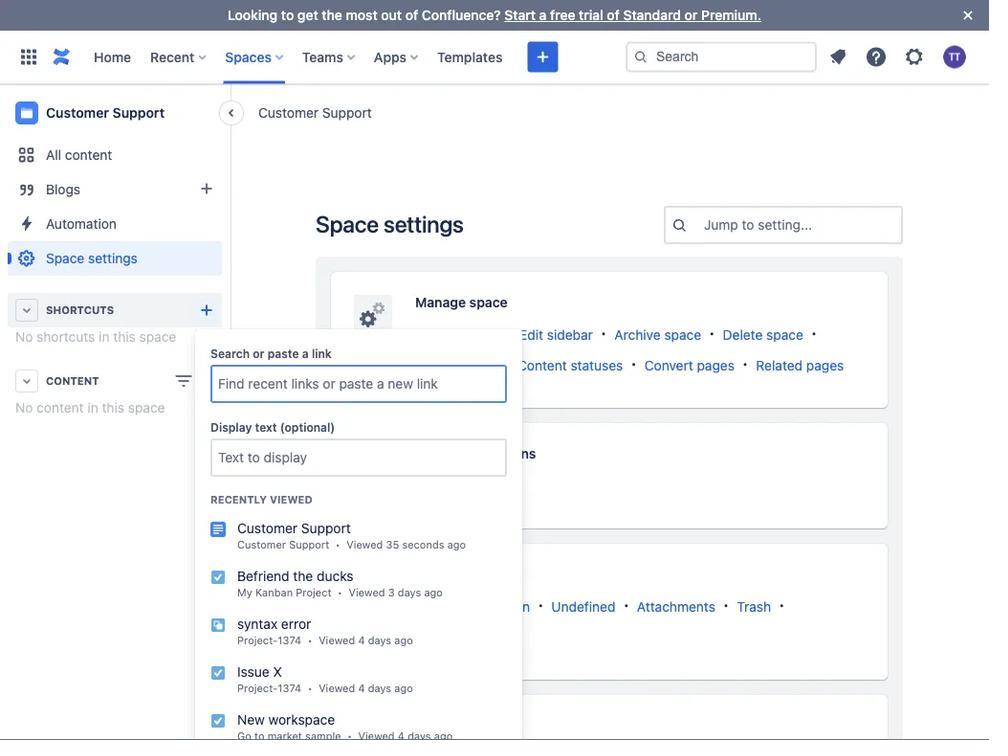 Task type: locate. For each thing, give the bounding box(es) containing it.
ago
[[448, 538, 466, 551], [425, 586, 443, 599], [395, 634, 413, 647], [395, 682, 413, 695]]

1 pages from the left
[[697, 357, 735, 373]]

to
[[281, 7, 294, 23], [743, 217, 755, 233]]

1 horizontal spatial the
[[322, 7, 343, 23]]

Display text (optional) field
[[213, 440, 505, 475]]

1 horizontal spatial in
[[99, 329, 110, 345]]

0 vertical spatial space settings
[[316, 211, 464, 237]]

0 vertical spatial list item image
[[211, 665, 226, 681]]

customer support up all content link
[[46, 105, 165, 121]]

1 vertical spatial or
[[253, 347, 265, 360]]

1 of from the left
[[406, 7, 418, 23]]

1 list item image from the top
[[211, 522, 226, 537]]

customer support inside the customer support link
[[46, 105, 165, 121]]

space up related
[[767, 326, 804, 342]]

space
[[470, 294, 508, 310], [665, 326, 702, 342], [767, 326, 804, 342], [139, 329, 176, 345], [459, 357, 496, 373], [128, 400, 165, 415]]

customer inside space element
[[46, 105, 109, 121]]

convert pages
[[645, 357, 735, 373]]

1 vertical spatial settings
[[88, 250, 138, 266]]

2 list item image from the top
[[211, 713, 226, 728]]

1 project- from the top
[[237, 634, 278, 647]]

content inside all content link
[[65, 147, 112, 163]]

spaces
[[225, 49, 272, 65]]

1 horizontal spatial to
[[743, 217, 755, 233]]

of right the trial
[[607, 7, 620, 23]]

1 vertical spatial project-
[[237, 682, 278, 695]]

4 up "issue x" option
[[358, 634, 365, 647]]

project
[[296, 586, 332, 599]]

0 vertical spatial no
[[15, 329, 33, 345]]

1 vertical spatial the
[[293, 568, 313, 584]]

search image
[[634, 49, 649, 65]]

to right the jump
[[743, 217, 755, 233]]

0 vertical spatial list item image
[[211, 522, 226, 537]]

trial
[[579, 7, 604, 23]]

customer support option
[[195, 511, 523, 559]]

teams button
[[297, 42, 363, 72]]

free
[[551, 7, 576, 23]]

ago left restricted 'link'
[[395, 634, 413, 647]]

0 vertical spatial this
[[113, 329, 136, 345]]

1374 inside the issue x project-1374 • viewed 4 days ago
[[278, 682, 302, 695]]

to for looking
[[281, 7, 294, 23]]

2 project- from the top
[[237, 682, 278, 695]]

• up ducks
[[336, 538, 341, 551]]

space details link
[[415, 326, 499, 342]]

days up "issue x" option
[[368, 634, 392, 647]]

recent
[[150, 49, 195, 65]]

0 vertical spatial the
[[322, 7, 343, 23]]

2 no from the top
[[15, 400, 33, 415]]

and
[[450, 718, 474, 733]]

• inside customer support customer support • viewed 35 seconds ago
[[336, 538, 341, 551]]

no down the content dropdown button
[[15, 400, 33, 415]]

ago inside the issue x project-1374 • viewed 4 days ago
[[395, 682, 413, 695]]

details
[[458, 326, 499, 342]]

2 manage from the top
[[415, 566, 466, 582]]

0 vertical spatial 1374
[[278, 634, 302, 647]]

space settings
[[316, 211, 464, 237], [46, 250, 138, 266]]

0 horizontal spatial of
[[406, 7, 418, 23]]

1374 down error
[[278, 634, 302, 647]]

new
[[237, 712, 265, 728]]

viewed up the issue x project-1374 • viewed 4 days ago on the left of page
[[319, 634, 355, 647]]

reorder link
[[415, 598, 465, 614]]

settings
[[384, 211, 464, 237], [88, 250, 138, 266]]

customer support link inside space element
[[8, 94, 222, 132]]

ago up manage content
[[448, 538, 466, 551]]

a left free
[[540, 7, 547, 23]]

0 horizontal spatial space settings
[[46, 250, 138, 266]]

1 horizontal spatial or
[[685, 7, 698, 23]]

1 horizontal spatial customer support
[[258, 104, 372, 120]]

content
[[65, 147, 112, 163], [37, 400, 84, 415], [470, 566, 519, 582]]

content up the no content in this space
[[46, 375, 99, 387]]

list item image
[[211, 665, 226, 681], [211, 713, 226, 728]]

space permissions
[[415, 446, 537, 461]]

0 horizontal spatial settings
[[88, 250, 138, 266]]

1374 inside syntax error project-1374 • viewed 4 days ago
[[278, 634, 302, 647]]

looking to get the most out of confluence? start a free trial of standard or premium.
[[228, 7, 762, 23]]

•
[[336, 538, 341, 551], [338, 586, 343, 599], [308, 634, 313, 647], [308, 682, 313, 695]]

seconds
[[402, 538, 445, 551]]

attachments
[[638, 598, 716, 614]]

space for delete space
[[767, 326, 804, 342]]

space up the details
[[470, 294, 508, 310]]

customer support link down global element
[[258, 103, 372, 122]]

0 vertical spatial manage
[[415, 294, 466, 310]]

1 vertical spatial manage
[[415, 566, 466, 582]]

1 horizontal spatial content
[[518, 357, 567, 373]]

4 inside syntax error project-1374 • viewed 4 days ago
[[358, 634, 365, 647]]

0 horizontal spatial the
[[293, 568, 313, 584]]

customer down global element
[[258, 104, 319, 120]]

list item image left syntax on the left bottom of page
[[211, 617, 226, 633]]

manage for manage content
[[415, 566, 466, 582]]

1 vertical spatial list item image
[[211, 713, 226, 728]]

or right standard
[[685, 7, 698, 23]]

ago inside customer support customer support • viewed 35 seconds ago
[[448, 538, 466, 551]]

project- down syntax on the left bottom of page
[[237, 634, 278, 647]]

no for no content in this space
[[15, 400, 33, 415]]

of right out
[[406, 7, 418, 23]]

0 vertical spatial or
[[685, 7, 698, 23]]

0 horizontal spatial content
[[46, 375, 99, 387]]

0 horizontal spatial customer support
[[46, 105, 165, 121]]

search or paste a link
[[211, 347, 332, 360]]

viewed inside customer support customer support • viewed 35 seconds ago
[[347, 538, 383, 551]]

project- down the 'issue'
[[237, 682, 278, 695]]

0 vertical spatial a
[[540, 7, 547, 23]]

settings down automation link
[[88, 250, 138, 266]]

1 manage from the top
[[415, 294, 466, 310]]

space down the details
[[459, 357, 496, 373]]

this down the content dropdown button
[[102, 400, 124, 415]]

0 vertical spatial days
[[398, 586, 421, 599]]

in down the shortcuts "dropdown button"
[[99, 329, 110, 345]]

1 vertical spatial 4
[[358, 682, 365, 695]]

3 list item image from the top
[[211, 617, 226, 633]]

0 horizontal spatial in
[[87, 400, 98, 415]]

manage up space details
[[415, 294, 466, 310]]

archive
[[615, 326, 661, 342]]

0 vertical spatial 4
[[358, 634, 365, 647]]

1374
[[278, 634, 302, 647], [278, 682, 302, 695]]

1 vertical spatial in
[[87, 400, 98, 415]]

1 vertical spatial no
[[15, 400, 33, 415]]

a left link
[[302, 347, 309, 360]]

2 vertical spatial days
[[368, 682, 392, 695]]

viewed inside syntax error project-1374 • viewed 4 days ago
[[319, 634, 355, 647]]

or left paste
[[253, 347, 265, 360]]

content down 'edit'
[[518, 357, 567, 373]]

space
[[316, 211, 379, 237], [46, 250, 85, 266], [415, 326, 454, 342], [415, 446, 455, 461]]

2 1374 from the top
[[278, 682, 302, 695]]

premium.
[[702, 7, 762, 23]]

list item image left the 'issue'
[[211, 665, 226, 681]]

teams
[[302, 49, 344, 65]]

2 pages from the left
[[807, 357, 845, 373]]

1 vertical spatial a
[[302, 347, 309, 360]]

space up convert pages link
[[665, 326, 702, 342]]

space element
[[0, 0, 990, 740]]

list item image inside befriend the ducks option
[[211, 570, 226, 585]]

1374 down x
[[278, 682, 302, 695]]

pages
[[697, 357, 735, 373], [807, 357, 845, 373]]

project- inside syntax error project-1374 • viewed 4 days ago
[[237, 634, 278, 647]]

confluence image
[[50, 45, 73, 68], [50, 45, 73, 68]]

4 up new workspace option
[[358, 682, 365, 695]]

related
[[757, 357, 803, 373]]

days inside syntax error project-1374 • viewed 4 days ago
[[368, 634, 392, 647]]

3
[[388, 586, 395, 599]]

content right all
[[65, 147, 112, 163]]

0 vertical spatial content
[[518, 357, 567, 373]]

list item image down recently
[[211, 522, 226, 537]]

• down ducks
[[338, 586, 343, 599]]

viewed left 3
[[349, 586, 385, 599]]

content up the hidden
[[470, 566, 519, 582]]

appswitcher icon image
[[17, 45, 40, 68]]

this down the shortcuts "dropdown button"
[[113, 329, 136, 345]]

most
[[346, 7, 378, 23]]

your profile and preferences image
[[944, 45, 967, 68]]

archive space
[[615, 326, 702, 342]]

1 vertical spatial days
[[368, 634, 392, 647]]

0 vertical spatial project-
[[237, 634, 278, 647]]

home link
[[88, 42, 137, 72]]

1 4 from the top
[[358, 634, 365, 647]]

1 horizontal spatial pages
[[807, 357, 845, 373]]

recently
[[211, 493, 267, 506]]

all content link
[[8, 138, 222, 172]]

list item image left new
[[211, 713, 226, 728]]

• down error
[[308, 634, 313, 647]]

ago down manage content
[[425, 586, 443, 599]]

get
[[298, 7, 319, 23]]

or
[[685, 7, 698, 23], [253, 347, 265, 360]]

notification icon image
[[827, 45, 850, 68]]

list item image for issue x
[[211, 665, 226, 681]]

1 vertical spatial content
[[37, 400, 84, 415]]

0 vertical spatial to
[[281, 7, 294, 23]]

1 vertical spatial content
[[46, 375, 99, 387]]

of
[[406, 7, 418, 23], [607, 7, 620, 23]]

the
[[322, 7, 343, 23], [293, 568, 313, 584]]

0 vertical spatial settings
[[384, 211, 464, 237]]

days up new workspace option
[[368, 682, 392, 695]]

ago inside syntax error project-1374 • viewed 4 days ago
[[395, 634, 413, 647]]

the right get
[[322, 7, 343, 23]]

no for no shortcuts in this space
[[15, 329, 33, 345]]

list item image inside "issue x" option
[[211, 665, 226, 681]]

1 customer support from the left
[[258, 104, 372, 120]]

1 vertical spatial to
[[743, 217, 755, 233]]

0 vertical spatial in
[[99, 329, 110, 345]]

2 4 from the top
[[358, 682, 365, 695]]

1 horizontal spatial settings
[[384, 211, 464, 237]]

4 inside the issue x project-1374 • viewed 4 days ago
[[358, 682, 365, 695]]

1 list item image from the top
[[211, 665, 226, 681]]

1 vertical spatial space settings
[[46, 250, 138, 266]]

export
[[415, 357, 456, 373]]

list item image
[[211, 522, 226, 537], [211, 570, 226, 585], [211, 617, 226, 633]]

• for error
[[308, 634, 313, 647]]

days right 3
[[398, 586, 421, 599]]

workspace
[[269, 712, 335, 728]]

days inside the befriend the ducks my kanban project • viewed 3 days ago
[[398, 586, 421, 599]]

trash link
[[737, 598, 772, 614]]

1 horizontal spatial of
[[607, 7, 620, 23]]

1 no from the top
[[15, 329, 33, 345]]

befriend the ducks option
[[195, 559, 523, 607]]

sidebar
[[547, 326, 593, 342]]

customer support down global element
[[258, 104, 372, 120]]

content down the content dropdown button
[[37, 400, 84, 415]]

• up workspace
[[308, 682, 313, 695]]

project- inside the issue x project-1374 • viewed 4 days ago
[[237, 682, 278, 695]]

no left shortcuts
[[15, 329, 33, 345]]

2 list item image from the top
[[211, 570, 226, 585]]

standard
[[624, 7, 682, 23]]

list item image inside new workspace option
[[211, 713, 226, 728]]

undefined link
[[552, 598, 616, 614]]

list item image inside customer support option
[[211, 522, 226, 537]]

• inside syntax error project-1374 • viewed 4 days ago
[[308, 634, 313, 647]]

reorder
[[415, 598, 465, 614]]

2 customer support from the left
[[46, 105, 165, 121]]

pages down delete on the right top
[[697, 357, 735, 373]]

settings inside space settings link
[[88, 250, 138, 266]]

days inside the issue x project-1374 • viewed 4 days ago
[[368, 682, 392, 695]]

0 horizontal spatial pages
[[697, 357, 735, 373]]

1 vertical spatial 1374
[[278, 682, 302, 695]]

pages right related
[[807, 357, 845, 373]]

automation link
[[8, 207, 222, 241]]

1 1374 from the top
[[278, 634, 302, 647]]

space for archive space
[[665, 326, 702, 342]]

1 vertical spatial list item image
[[211, 570, 226, 585]]

1374 for x
[[278, 682, 302, 695]]

list item image for syntax
[[211, 617, 226, 633]]

manage
[[415, 294, 466, 310], [415, 566, 466, 582]]

content for no
[[37, 400, 84, 415]]

settings up manage space
[[384, 211, 464, 237]]

befriend
[[237, 568, 290, 584]]

list item image inside syntax error option
[[211, 617, 226, 633]]

banner containing home
[[0, 30, 990, 84]]

viewed up new workspace option
[[319, 682, 355, 695]]

kanban
[[255, 586, 293, 599]]

templates link
[[432, 42, 509, 72]]

space down the content dropdown button
[[128, 400, 165, 415]]

banner
[[0, 30, 990, 84]]

global element
[[11, 30, 622, 84]]

1 horizontal spatial a
[[540, 7, 547, 23]]

content inside dropdown button
[[46, 375, 99, 387]]

customer support link up all content link
[[8, 94, 222, 132]]

ago up new workspace option
[[395, 682, 413, 695]]

hidden
[[486, 598, 530, 614]]

pages for convert pages
[[697, 357, 735, 373]]

space for export space
[[459, 357, 496, 373]]

to left get
[[281, 7, 294, 23]]

my
[[237, 586, 252, 599]]

shortcuts button
[[8, 293, 222, 327]]

display text (optional)
[[211, 420, 335, 434]]

viewed left '35'
[[347, 538, 383, 551]]

link
[[312, 347, 332, 360]]

viewed inside the issue x project-1374 • viewed 4 days ago
[[319, 682, 355, 695]]

create a page image
[[195, 370, 218, 393]]

2 vertical spatial list item image
[[211, 617, 226, 633]]

1374 for error
[[278, 634, 302, 647]]

this
[[113, 329, 136, 345], [102, 400, 124, 415]]

• inside the issue x project-1374 • viewed 4 days ago
[[308, 682, 313, 695]]

look and feel
[[415, 718, 501, 733]]

a
[[540, 7, 547, 23], [302, 347, 309, 360]]

list item image left befriend
[[211, 570, 226, 585]]

the up project on the bottom of the page
[[293, 568, 313, 584]]

in
[[99, 329, 110, 345], [87, 400, 98, 415]]

2 vertical spatial content
[[470, 566, 519, 582]]

days
[[398, 586, 421, 599], [368, 634, 392, 647], [368, 682, 392, 695]]

in down the content dropdown button
[[87, 400, 98, 415]]

1 vertical spatial this
[[102, 400, 124, 415]]

4
[[358, 634, 365, 647], [358, 682, 365, 695]]

0 vertical spatial content
[[65, 147, 112, 163]]

recent button
[[145, 42, 214, 72]]

content statuses
[[518, 357, 624, 373]]

0 horizontal spatial customer support link
[[8, 94, 222, 132]]

manage up the reorder link
[[415, 566, 466, 582]]

customer up all content
[[46, 105, 109, 121]]

0 horizontal spatial to
[[281, 7, 294, 23]]



Task type: describe. For each thing, give the bounding box(es) containing it.
ducks
[[317, 568, 354, 584]]

support inside space element
[[113, 105, 165, 121]]

issue x project-1374 • viewed 4 days ago
[[237, 664, 413, 695]]

paste
[[268, 347, 299, 360]]

ago for customer support
[[448, 538, 466, 551]]

home
[[94, 49, 131, 65]]

display
[[211, 420, 252, 434]]

feel
[[477, 718, 501, 733]]

Search field
[[626, 42, 818, 72]]

customer down recently viewed
[[237, 520, 298, 536]]

0 horizontal spatial a
[[302, 347, 309, 360]]

ago for issue x
[[395, 682, 413, 695]]

the inside the befriend the ducks my kanban project • viewed 3 days ago
[[293, 568, 313, 584]]

project- for syntax
[[237, 634, 278, 647]]

to for jump
[[743, 217, 755, 233]]

viewed for support
[[347, 538, 383, 551]]

create a blog image
[[195, 177, 218, 200]]

start
[[505, 7, 536, 23]]

syntax error option
[[195, 607, 523, 655]]

create image
[[532, 45, 555, 68]]

space settings link
[[8, 241, 222, 276]]

templates
[[438, 49, 503, 65]]

0 horizontal spatial or
[[253, 347, 265, 360]]

archive space link
[[615, 326, 702, 342]]

statuses
[[571, 357, 624, 373]]

general
[[415, 478, 464, 493]]

manage for manage space
[[415, 294, 466, 310]]

in for shortcuts
[[99, 329, 110, 345]]

all
[[46, 147, 61, 163]]

apps
[[374, 49, 407, 65]]

content for manage
[[470, 566, 519, 582]]

export space
[[415, 357, 496, 373]]

issue
[[237, 664, 270, 680]]

help icon image
[[865, 45, 888, 68]]

no shortcuts in this space
[[15, 329, 176, 345]]

automation
[[46, 216, 117, 232]]

manage content
[[415, 566, 519, 582]]

4 for error
[[358, 634, 365, 647]]

space for manage space
[[470, 294, 508, 310]]

days for error
[[368, 634, 392, 647]]

list item image for new workspace
[[211, 713, 226, 728]]

space details
[[415, 326, 499, 342]]

look
[[415, 718, 446, 733]]

search
[[211, 347, 250, 360]]

settings icon image
[[904, 45, 927, 68]]

ago inside the befriend the ducks my kanban project • viewed 3 days ago
[[425, 586, 443, 599]]

list item image for customer
[[211, 522, 226, 537]]

in for content
[[87, 400, 98, 415]]

hidden link
[[486, 598, 530, 614]]

content for content statuses
[[518, 357, 567, 373]]

delete space
[[723, 326, 804, 342]]

viewed for error
[[319, 634, 355, 647]]

Search or paste a link field
[[213, 367, 505, 401]]

convert
[[645, 357, 694, 373]]

35
[[386, 538, 399, 551]]

text
[[255, 420, 277, 434]]

out
[[381, 7, 402, 23]]

confluence?
[[422, 7, 501, 23]]

no content in this space
[[15, 400, 165, 415]]

blogs link
[[8, 172, 222, 207]]

start a free trial of standard or premium. link
[[505, 7, 762, 23]]

space down the shortcuts "dropdown button"
[[139, 329, 176, 345]]

content for content
[[46, 375, 99, 387]]

project- for issue
[[237, 682, 278, 695]]

list item image for befriend
[[211, 570, 226, 585]]

jump to setting...
[[705, 217, 813, 233]]

new workspace option
[[195, 703, 523, 740]]

2 of from the left
[[607, 7, 620, 23]]

customer support customer support • viewed 35 seconds ago
[[237, 520, 466, 551]]

edit
[[520, 326, 544, 342]]

undefined
[[552, 598, 616, 614]]

content statuses link
[[518, 357, 624, 373]]

this for content
[[102, 400, 124, 415]]

space settings inside space element
[[46, 250, 138, 266]]

content for all
[[65, 147, 112, 163]]

convert pages link
[[645, 357, 735, 373]]

• for support
[[336, 538, 341, 551]]

days for x
[[368, 682, 392, 695]]

recently viewed list box
[[195, 511, 523, 740]]

close image
[[957, 4, 980, 27]]

viewed right recently
[[270, 493, 313, 506]]

shortcuts
[[37, 329, 95, 345]]

looking
[[228, 7, 278, 23]]

export space link
[[415, 357, 496, 373]]

(optional)
[[280, 420, 335, 434]]

restricted link
[[415, 629, 479, 645]]

new workspace
[[237, 712, 335, 728]]

delete
[[723, 326, 763, 342]]

restricted
[[415, 629, 479, 645]]

customer up befriend
[[237, 538, 286, 551]]

error
[[281, 616, 312, 632]]

1 horizontal spatial space settings
[[316, 211, 464, 237]]

viewed for x
[[319, 682, 355, 695]]

x
[[273, 664, 282, 680]]

• inside the befriend the ducks my kanban project • viewed 3 days ago
[[338, 586, 343, 599]]

ago for syntax error
[[395, 634, 413, 647]]

add shortcut image
[[195, 299, 218, 322]]

all content
[[46, 147, 112, 163]]

befriend the ducks my kanban project • viewed 3 days ago
[[237, 568, 443, 599]]

1 horizontal spatial customer support link
[[258, 103, 372, 122]]

blogs
[[46, 181, 81, 197]]

• for x
[[308, 682, 313, 695]]

edit sidebar link
[[520, 326, 593, 342]]

viewed inside the befriend the ducks my kanban project • viewed 3 days ago
[[349, 586, 385, 599]]

trash
[[737, 598, 772, 614]]

attachments link
[[638, 598, 716, 614]]

edit sidebar
[[520, 326, 593, 342]]

permissions
[[459, 446, 537, 461]]

4 for x
[[358, 682, 365, 695]]

spaces button
[[220, 42, 291, 72]]

recently viewed
[[211, 493, 313, 506]]

pages for related pages
[[807, 357, 845, 373]]

setting...
[[759, 217, 813, 233]]

manage space
[[415, 294, 508, 310]]

issue x option
[[195, 655, 523, 703]]

this for shortcuts
[[113, 329, 136, 345]]

related pages link
[[757, 357, 845, 373]]

content button
[[8, 364, 222, 398]]



Task type: vqa. For each thing, say whether or not it's contained in the screenshot.
the bottom 'managed'
no



